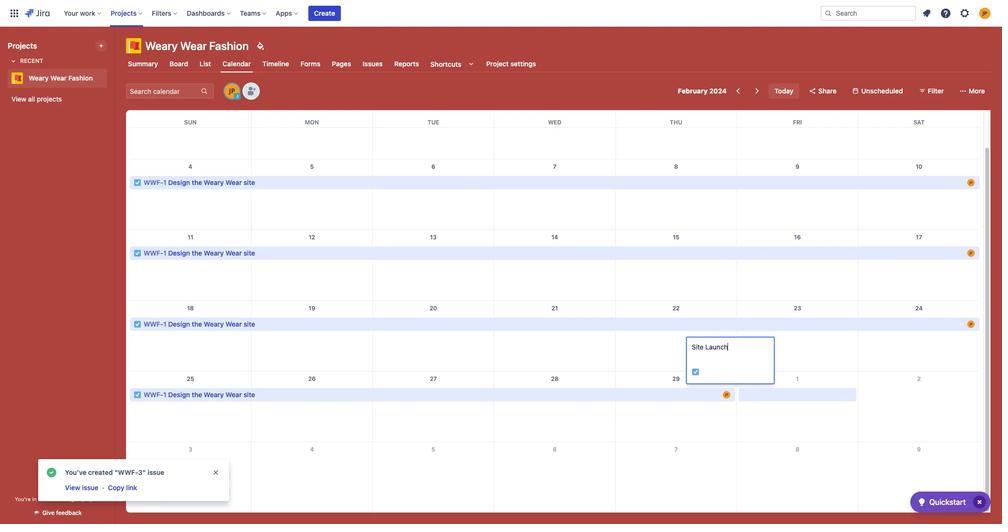 Task type: vqa. For each thing, say whether or not it's contained in the screenshot.
'Displays' in the Time Since Chart By Atlassian Displays the time since a chosen field for each issue for a project or saved filter.
no



Task type: describe. For each thing, give the bounding box(es) containing it.
10 link
[[912, 159, 927, 175]]

add to starred image
[[104, 73, 116, 84]]

pages
[[332, 60, 351, 68]]

filter
[[928, 87, 944, 95]]

0 horizontal spatial 6 link
[[426, 159, 441, 175]]

0 vertical spatial 7
[[553, 163, 557, 170]]

9 for the bottom 9 link
[[918, 447, 921, 454]]

all
[[28, 95, 35, 103]]

teams button
[[237, 5, 270, 21]]

notifications image
[[921, 7, 933, 19]]

wwf- for 11
[[144, 249, 163, 258]]

a
[[38, 497, 41, 503]]

2 link
[[912, 372, 927, 387]]

filters
[[152, 9, 172, 17]]

forms
[[301, 60, 321, 68]]

5 for topmost 5 'link'
[[310, 163, 314, 170]]

22
[[673, 305, 680, 312]]

today button
[[769, 84, 800, 99]]

wwf-1 design the weary wear site for 11
[[144, 249, 255, 258]]

row containing 3
[[130, 443, 980, 514]]

pages link
[[330, 55, 353, 73]]

appswitcher icon image
[[9, 7, 20, 19]]

mon link
[[303, 110, 321, 128]]

teams
[[240, 9, 261, 17]]

4 for rightmost 4 link
[[310, 447, 314, 454]]

timeline
[[263, 60, 289, 68]]

apps
[[276, 9, 292, 17]]

search image
[[825, 9, 833, 17]]

collapse recent projects image
[[8, 55, 19, 67]]

Search calendar text field
[[127, 85, 200, 98]]

wwf-1 design the weary wear site for 18
[[144, 320, 255, 328]]

site for 4
[[244, 179, 255, 187]]

29 link
[[669, 372, 684, 387]]

forms link
[[299, 55, 322, 73]]

list
[[200, 60, 211, 68]]

22 link
[[669, 301, 684, 316]]

4 row from the top
[[130, 230, 980, 301]]

dashboards button
[[184, 5, 234, 21]]

1 vertical spatial 9 link
[[912, 443, 927, 458]]

dismiss image
[[212, 470, 220, 477]]

apps button
[[273, 5, 302, 21]]

february
[[678, 87, 708, 95]]

today
[[775, 87, 794, 95]]

set background color image
[[255, 40, 266, 52]]

summary
[[128, 60, 158, 68]]

shortcuts
[[431, 60, 462, 68]]

2024
[[710, 87, 727, 95]]

view issue link
[[64, 483, 99, 494]]

in
[[32, 497, 37, 503]]

reports
[[394, 60, 419, 68]]

recent
[[20, 57, 43, 64]]

you've created "wwf-3" issue
[[65, 469, 164, 477]]

copy link
[[108, 484, 137, 492]]

16 link
[[790, 230, 806, 246]]

unscheduled button
[[847, 84, 909, 99]]

0 horizontal spatial issue
[[82, 484, 98, 492]]

create project image
[[97, 42, 105, 50]]

1 row from the top
[[130, 88, 980, 159]]

3
[[189, 447, 192, 454]]

design for 18
[[168, 320, 190, 328]]

1 for 25
[[163, 391, 166, 399]]

27 link
[[426, 372, 441, 387]]

give feedback
[[42, 510, 82, 517]]

site for 25
[[244, 391, 255, 399]]

primary element
[[6, 0, 821, 27]]

tue
[[428, 119, 439, 126]]

weary wear fashion link
[[8, 69, 103, 88]]

20 link
[[426, 301, 441, 316]]

15 link
[[669, 230, 684, 246]]

1 vertical spatial 7
[[675, 447, 678, 454]]

wwf- for 4
[[144, 179, 163, 187]]

issues link
[[361, 55, 385, 73]]

create
[[314, 9, 335, 17]]

wwf-1 design the weary wear site for 4
[[144, 179, 255, 187]]

projects
[[37, 95, 62, 103]]

board
[[170, 60, 188, 68]]

unscheduled image
[[852, 87, 860, 95]]

view all projects link
[[8, 91, 107, 108]]

board link
[[168, 55, 190, 73]]

team-
[[43, 497, 58, 503]]

more button
[[954, 84, 991, 99]]

your
[[64, 9, 78, 17]]

banner containing your work
[[0, 0, 1003, 27]]

project
[[82, 497, 100, 503]]

2
[[918, 376, 921, 383]]

12
[[309, 234, 315, 241]]

"wwf-
[[115, 469, 138, 477]]

1 horizontal spatial 4 link
[[304, 443, 320, 458]]

1 vertical spatial weary wear fashion
[[29, 74, 93, 82]]

calendar
[[223, 60, 251, 68]]

february 2024
[[678, 87, 727, 95]]

wed
[[548, 119, 562, 126]]

project settings link
[[485, 55, 538, 73]]

wed link
[[546, 110, 564, 128]]

view for view all projects
[[11, 95, 26, 103]]

more
[[969, 87, 985, 95]]

reports link
[[392, 55, 421, 73]]

1 site from the top
[[244, 107, 255, 116]]

feedback
[[56, 510, 82, 517]]

sun link
[[182, 110, 199, 128]]

issues
[[363, 60, 383, 68]]

create button
[[308, 5, 341, 21]]

3"
[[138, 469, 146, 477]]

view issue
[[65, 484, 98, 492]]

the for 4
[[192, 179, 202, 187]]

5 row from the top
[[130, 301, 980, 372]]

What needs to be done? - Press the "Enter" key to submit or the "Escape" key to cancel. text field
[[692, 343, 769, 362]]

sun
[[184, 119, 197, 126]]

thu
[[670, 119, 683, 126]]

1 link
[[790, 372, 806, 387]]

3 link
[[183, 443, 198, 458]]

1 vertical spatial 5 link
[[426, 443, 441, 458]]

15
[[673, 234, 680, 241]]

13
[[430, 234, 437, 241]]

project
[[486, 60, 509, 68]]

26 link
[[304, 372, 320, 387]]

1 wwf-1 design the weary wear site from the top
[[144, 107, 255, 116]]

sat
[[914, 119, 925, 126]]



Task type: locate. For each thing, give the bounding box(es) containing it.
14
[[552, 234, 558, 241]]

1 wwf- from the top
[[144, 107, 163, 116]]

the for 11
[[192, 249, 202, 258]]

7 row from the top
[[130, 443, 980, 514]]

28 link
[[547, 372, 563, 387]]

0 vertical spatial 6
[[432, 163, 435, 170]]

you're
[[15, 497, 31, 503]]

2 the from the top
[[192, 179, 202, 187]]

add people image
[[246, 85, 257, 97]]

16
[[795, 234, 801, 241]]

grid
[[130, 71, 980, 514]]

tab list containing calendar
[[120, 55, 997, 73]]

2 wwf-1 design the weary wear site from the top
[[144, 179, 255, 187]]

fashion left add to starred 'icon'
[[68, 74, 93, 82]]

1 vertical spatial 7 link
[[669, 443, 684, 458]]

1 horizontal spatial 7
[[675, 447, 678, 454]]

0 vertical spatial fashion
[[209, 39, 249, 53]]

grid containing wwf-1
[[130, 71, 980, 514]]

1 horizontal spatial 7 link
[[669, 443, 684, 458]]

21
[[552, 305, 558, 312]]

1 horizontal spatial 6
[[553, 447, 557, 454]]

1 horizontal spatial 4
[[310, 447, 314, 454]]

issue
[[148, 469, 164, 477], [82, 484, 98, 492]]

0 horizontal spatial 6
[[432, 163, 435, 170]]

wwf-1 design the weary wear site
[[144, 107, 255, 116], [144, 179, 255, 187], [144, 249, 255, 258], [144, 320, 255, 328], [144, 391, 255, 399]]

view for view issue
[[65, 484, 80, 492]]

view left all
[[11, 95, 26, 103]]

25 link
[[183, 372, 198, 387]]

0 vertical spatial issue
[[148, 469, 164, 477]]

wwf- for 25
[[144, 391, 163, 399]]

0 horizontal spatial projects
[[8, 42, 37, 50]]

6 for the left 6 link
[[432, 163, 435, 170]]

0 vertical spatial view
[[11, 95, 26, 103]]

you've
[[65, 469, 86, 477]]

1 horizontal spatial fashion
[[209, 39, 249, 53]]

0 vertical spatial 5 link
[[304, 159, 320, 175]]

1 horizontal spatial projects
[[111, 9, 137, 17]]

previous month image
[[733, 85, 744, 97]]

14 link
[[547, 230, 563, 246]]

0 horizontal spatial fashion
[[68, 74, 93, 82]]

1 for 18
[[163, 320, 166, 328]]

1 horizontal spatial view
[[65, 484, 80, 492]]

2 row from the top
[[130, 110, 980, 128]]

projects up 'recent'
[[8, 42, 37, 50]]

3 design from the top
[[168, 249, 190, 258]]

0 horizontal spatial 7 link
[[547, 159, 563, 175]]

5 wwf-1 design the weary wear site from the top
[[144, 391, 255, 399]]

9 for topmost 9 link
[[796, 163, 800, 170]]

your work button
[[61, 5, 105, 21]]

0 vertical spatial 9
[[796, 163, 800, 170]]

4 wwf- from the top
[[144, 320, 163, 328]]

1 horizontal spatial 9 link
[[912, 443, 927, 458]]

fashion up calendar
[[209, 39, 249, 53]]

wwf-1 design the weary wear site for 25
[[144, 391, 255, 399]]

0 horizontal spatial 5 link
[[304, 159, 320, 175]]

5 link
[[304, 159, 320, 175], [426, 443, 441, 458]]

1 design from the top
[[168, 107, 190, 116]]

settings image
[[960, 7, 971, 19]]

fri link
[[791, 110, 804, 128]]

1 for 4
[[163, 179, 166, 187]]

0 vertical spatial weary wear fashion
[[145, 39, 249, 53]]

jira image
[[25, 7, 50, 19], [25, 7, 50, 19]]

1 vertical spatial 6
[[553, 447, 557, 454]]

1 horizontal spatial 8
[[796, 447, 800, 454]]

1 vertical spatial 8
[[796, 447, 800, 454]]

3 the from the top
[[192, 249, 202, 258]]

projects button
[[108, 5, 146, 21]]

1 vertical spatial fashion
[[68, 74, 93, 82]]

check image
[[916, 497, 928, 509]]

quickstart
[[930, 499, 966, 507]]

0 horizontal spatial 9
[[796, 163, 800, 170]]

0 vertical spatial projects
[[111, 9, 137, 17]]

3 site from the top
[[244, 249, 255, 258]]

13 link
[[426, 230, 441, 246]]

4 site from the top
[[244, 320, 255, 328]]

17
[[916, 234, 923, 241]]

11
[[188, 234, 193, 241]]

1 vertical spatial 4 link
[[304, 443, 320, 458]]

4
[[189, 163, 192, 170], [310, 447, 314, 454]]

the for 25
[[192, 391, 202, 399]]

design for 4
[[168, 179, 190, 187]]

banner
[[0, 0, 1003, 27]]

project settings
[[486, 60, 536, 68]]

row
[[130, 88, 980, 159], [130, 110, 980, 128], [130, 159, 980, 230], [130, 230, 980, 301], [130, 301, 980, 372], [130, 372, 980, 443], [130, 443, 980, 514]]

fri
[[793, 119, 802, 126]]

0 vertical spatial 9 link
[[790, 159, 806, 175]]

created
[[88, 469, 113, 477]]

the
[[192, 107, 202, 116], [192, 179, 202, 187], [192, 249, 202, 258], [192, 320, 202, 328], [192, 391, 202, 399]]

4 for the topmost 4 link
[[189, 163, 192, 170]]

weary inside weary wear fashion link
[[29, 74, 49, 82]]

24
[[916, 305, 923, 312]]

24 link
[[912, 301, 927, 316]]

1 vertical spatial 6 link
[[547, 443, 563, 458]]

19
[[309, 305, 315, 312]]

5 the from the top
[[192, 391, 202, 399]]

projects inside popup button
[[111, 9, 137, 17]]

0 vertical spatial 7 link
[[547, 159, 563, 175]]

next month image
[[752, 85, 763, 97]]

23
[[794, 305, 802, 312]]

4 wwf-1 design the weary wear site from the top
[[144, 320, 255, 328]]

issue up project
[[82, 484, 98, 492]]

quickstart button
[[911, 492, 991, 513]]

1 the from the top
[[192, 107, 202, 116]]

1 for 11
[[163, 249, 166, 258]]

4 link
[[183, 159, 198, 175], [304, 443, 320, 458]]

1 horizontal spatial 9
[[918, 447, 921, 454]]

site for 18
[[244, 320, 255, 328]]

2 wwf- from the top
[[144, 179, 163, 187]]

20
[[430, 305, 437, 312]]

thu link
[[668, 110, 685, 128]]

link
[[126, 484, 137, 492]]

1 horizontal spatial 8 link
[[790, 443, 806, 458]]

0 vertical spatial 5
[[310, 163, 314, 170]]

7
[[553, 163, 557, 170], [675, 447, 678, 454]]

issue right 3"
[[148, 469, 164, 477]]

0 horizontal spatial 9 link
[[790, 159, 806, 175]]

summary link
[[126, 55, 160, 73]]

1 horizontal spatial issue
[[148, 469, 164, 477]]

1 vertical spatial view
[[65, 484, 80, 492]]

6 for the right 6 link
[[553, 447, 557, 454]]

sidebar navigation image
[[104, 38, 125, 57]]

share
[[819, 87, 837, 95]]

1 vertical spatial 5
[[432, 447, 435, 454]]

2 design from the top
[[168, 179, 190, 187]]

3 wwf- from the top
[[144, 249, 163, 258]]

site
[[244, 107, 255, 116], [244, 179, 255, 187], [244, 249, 255, 258], [244, 320, 255, 328], [244, 391, 255, 399]]

0 vertical spatial 8 link
[[669, 159, 684, 175]]

help image
[[940, 7, 952, 19]]

site for 11
[[244, 249, 255, 258]]

you're in a team-managed project
[[15, 497, 100, 503]]

wwf- for 18
[[144, 320, 163, 328]]

0 horizontal spatial 4
[[189, 163, 192, 170]]

row containing sun
[[130, 110, 980, 128]]

0 vertical spatial 4
[[189, 163, 192, 170]]

1 horizontal spatial 6 link
[[547, 443, 563, 458]]

3 wwf-1 design the weary wear site from the top
[[144, 249, 255, 258]]

dashboards
[[187, 9, 225, 17]]

4 design from the top
[[168, 320, 190, 328]]

0 vertical spatial 8
[[675, 163, 678, 170]]

5 for bottommost 5 'link'
[[432, 447, 435, 454]]

sat link
[[912, 110, 927, 128]]

0 horizontal spatial 7
[[553, 163, 557, 170]]

6 row from the top
[[130, 372, 980, 443]]

21 link
[[547, 301, 563, 316]]

0 horizontal spatial 4 link
[[183, 159, 198, 175]]

view up managed
[[65, 484, 80, 492]]

19 link
[[304, 301, 320, 316]]

work
[[80, 9, 95, 17]]

tue link
[[426, 110, 441, 128]]

tab list
[[120, 55, 997, 73]]

1 vertical spatial issue
[[82, 484, 98, 492]]

your profile and settings image
[[980, 7, 991, 19]]

wear
[[180, 39, 207, 53], [50, 74, 67, 82], [226, 107, 242, 116], [226, 179, 242, 187], [226, 249, 242, 258], [226, 320, 242, 328], [226, 391, 242, 399]]

1 horizontal spatial weary wear fashion
[[145, 39, 249, 53]]

give
[[42, 510, 55, 517]]

list link
[[198, 55, 213, 73]]

1 vertical spatial projects
[[8, 42, 37, 50]]

share button
[[803, 84, 843, 99]]

9 link
[[790, 159, 806, 175], [912, 443, 927, 458]]

view inside the view issue link
[[65, 484, 80, 492]]

design for 25
[[168, 391, 190, 399]]

weary wear fashion up list
[[145, 39, 249, 53]]

task image
[[692, 369, 700, 376]]

fashion
[[209, 39, 249, 53], [68, 74, 93, 82]]

copy link button
[[107, 483, 138, 494]]

view inside view all projects link
[[11, 95, 26, 103]]

filter button
[[913, 84, 950, 99]]

5 site from the top
[[244, 391, 255, 399]]

weary wear fashion up view all projects link
[[29, 74, 93, 82]]

1 vertical spatial 9
[[918, 447, 921, 454]]

0 horizontal spatial 5
[[310, 163, 314, 170]]

18
[[187, 305, 194, 312]]

1 vertical spatial 8 link
[[790, 443, 806, 458]]

filters button
[[149, 5, 181, 21]]

give feedback button
[[27, 506, 88, 522]]

0 vertical spatial 4 link
[[183, 159, 198, 175]]

managed
[[58, 497, 81, 503]]

5 wwf- from the top
[[144, 391, 163, 399]]

0 vertical spatial 6 link
[[426, 159, 441, 175]]

timeline link
[[261, 55, 291, 73]]

0 horizontal spatial weary wear fashion
[[29, 74, 93, 82]]

2 site from the top
[[244, 179, 255, 187]]

design for 11
[[168, 249, 190, 258]]

1 horizontal spatial 5
[[432, 447, 435, 454]]

1
[[163, 107, 166, 116], [163, 179, 166, 187], [163, 249, 166, 258], [163, 320, 166, 328], [796, 376, 799, 383], [163, 391, 166, 399]]

james peterson image
[[224, 84, 240, 99]]

the for 18
[[192, 320, 202, 328]]

unscheduled
[[862, 87, 903, 95]]

5 design from the top
[[168, 391, 190, 399]]

1 vertical spatial 4
[[310, 447, 314, 454]]

4 the from the top
[[192, 320, 202, 328]]

25
[[187, 376, 194, 383]]

success image
[[46, 468, 57, 479]]

Search field
[[821, 5, 917, 21]]

copy
[[108, 484, 124, 492]]

1 horizontal spatial 5 link
[[426, 443, 441, 458]]

9
[[796, 163, 800, 170], [918, 447, 921, 454]]

dismiss quickstart image
[[972, 495, 988, 511]]

projects right work
[[111, 9, 137, 17]]

12 link
[[304, 230, 320, 246]]

27
[[430, 376, 437, 383]]

0 horizontal spatial 8 link
[[669, 159, 684, 175]]

0 horizontal spatial 8
[[675, 163, 678, 170]]

3 row from the top
[[130, 159, 980, 230]]

11 link
[[183, 230, 198, 246]]

8 link
[[669, 159, 684, 175], [790, 443, 806, 458]]

view all projects
[[11, 95, 62, 103]]

0 horizontal spatial view
[[11, 95, 26, 103]]



